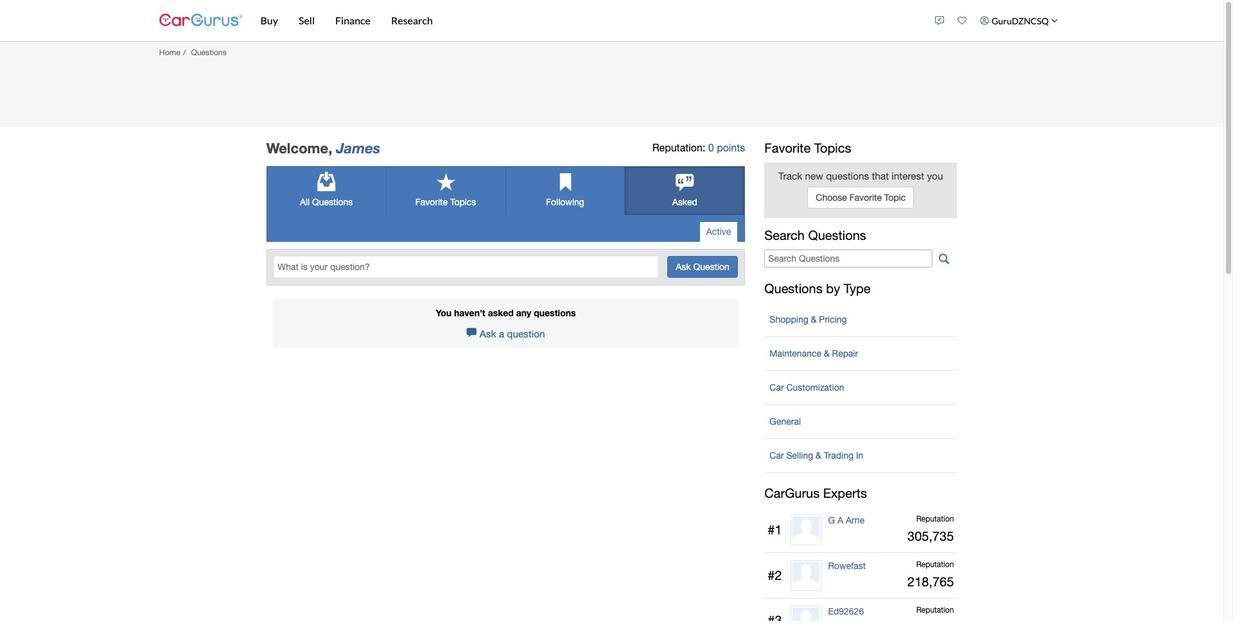 Task type: vqa. For each thing, say whether or not it's contained in the screenshot.
Sell popup button
yes



Task type: describe. For each thing, give the bounding box(es) containing it.
questions up shopping on the right bottom of the page
[[765, 282, 823, 296]]

add a car review image
[[936, 16, 945, 25]]

general link
[[765, 411, 958, 434]]

cargurus
[[765, 487, 820, 501]]

0 points link
[[709, 142, 746, 153]]

reputation:
[[653, 142, 706, 153]]

305,735
[[908, 530, 954, 545]]

0
[[709, 142, 714, 153]]

1 horizontal spatial questions
[[826, 170, 870, 182]]

reputation for 305,735
[[917, 516, 954, 525]]

trading
[[824, 451, 854, 462]]

gurudzncsq
[[992, 15, 1049, 26]]

that
[[872, 170, 889, 182]]

rowefast
[[828, 562, 866, 572]]

topics inside "choose questions to view" "tab list"
[[450, 197, 476, 208]]

asked
[[488, 308, 514, 319]]

shopping & pricing link
[[765, 309, 958, 332]]

home
[[159, 47, 180, 57]]

favorite inside choose favorite topic link
[[850, 193, 882, 203]]

maintenance & repair link
[[765, 343, 958, 366]]

track new questions that interest you
[[779, 170, 944, 182]]

questions inside "tab list"
[[312, 197, 353, 208]]

1 horizontal spatial favorite
[[765, 141, 811, 155]]

sell
[[299, 14, 315, 26]]

#2
[[768, 568, 782, 583]]

topic
[[885, 193, 906, 203]]

reputation 305,735
[[908, 516, 954, 545]]

1 horizontal spatial favorite topics
[[765, 141, 852, 155]]

choose favorite topic
[[816, 193, 906, 203]]

home / questions
[[159, 47, 227, 57]]

choose
[[816, 193, 847, 203]]

g
[[828, 516, 835, 526]]

gurudzncsq menu
[[929, 3, 1065, 39]]

maintenance
[[770, 349, 822, 359]]

cargurus logo homepage link image
[[159, 2, 243, 39]]

any
[[516, 308, 532, 319]]

choose favorite topic link
[[808, 187, 915, 209]]

repair
[[832, 349, 859, 359]]

3 reputation from the top
[[917, 606, 954, 615]]

in
[[856, 451, 864, 462]]

buy button
[[250, 0, 288, 41]]

reputation: 0 points
[[653, 142, 746, 153]]

cargurus experts
[[765, 487, 867, 501]]

favorite inside favorite topics link
[[416, 197, 448, 208]]

home link
[[159, 47, 180, 57]]

ask
[[480, 328, 496, 340]]

/
[[183, 47, 186, 57]]

selling
[[787, 451, 814, 462]]

2 vertical spatial &
[[816, 451, 822, 462]]

you
[[436, 308, 452, 319]]

track
[[779, 170, 803, 182]]



Task type: locate. For each thing, give the bounding box(es) containing it.
1 vertical spatial car
[[770, 451, 784, 462]]

1 vertical spatial questions
[[534, 308, 576, 319]]

research button
[[381, 0, 443, 41]]

pricing
[[819, 315, 847, 325]]

all questions link
[[267, 167, 386, 215]]

Search Questions text field
[[765, 250, 933, 268]]

cargurus logo homepage link link
[[159, 2, 243, 39]]

0 horizontal spatial favorite topics
[[416, 197, 476, 208]]

following
[[546, 197, 585, 208]]

welcome, james
[[266, 140, 381, 157]]

1 vertical spatial &
[[824, 349, 830, 359]]

active link
[[700, 222, 738, 242]]

shopping
[[770, 315, 809, 325]]

0 vertical spatial car
[[770, 383, 784, 393]]

0 horizontal spatial topics
[[450, 197, 476, 208]]

asked
[[673, 197, 698, 208]]

shopping & pricing
[[770, 315, 847, 325]]

car selling & trading in link
[[765, 445, 958, 468]]

following link
[[506, 167, 625, 215]]

0 horizontal spatial questions
[[534, 308, 576, 319]]

menu bar containing buy
[[243, 0, 929, 41]]

reputation 218,765
[[908, 561, 954, 590]]

car
[[770, 383, 784, 393], [770, 451, 784, 462]]

questions right any
[[534, 308, 576, 319]]

general
[[770, 417, 801, 427]]

2 horizontal spatial favorite
[[850, 193, 882, 203]]

favorite topics
[[765, 141, 852, 155], [416, 197, 476, 208]]

chevron down image
[[1052, 17, 1058, 24]]

0 vertical spatial topics
[[815, 141, 852, 155]]

favorite topics link
[[387, 167, 505, 215]]

& right selling
[[816, 451, 822, 462]]

& left "pricing"
[[811, 315, 817, 325]]

0 vertical spatial &
[[811, 315, 817, 325]]

car up 'general'
[[770, 383, 784, 393]]

welcome,
[[266, 140, 332, 157]]

218,765
[[908, 575, 954, 590]]

reputation for 218,765
[[917, 561, 954, 570]]

questions right /
[[191, 47, 227, 57]]

asked link
[[625, 167, 745, 215]]

choose questions to view tab list
[[266, 167, 746, 215]]

reputation inside reputation 305,735
[[917, 516, 954, 525]]

0 horizontal spatial favorite
[[416, 197, 448, 208]]

points
[[717, 142, 746, 153]]

research
[[391, 14, 433, 26]]

question
[[507, 328, 545, 340]]

sell button
[[288, 0, 325, 41]]

favorite
[[765, 141, 811, 155], [850, 193, 882, 203], [416, 197, 448, 208]]

topics
[[815, 141, 852, 155], [450, 197, 476, 208]]

& for shopping
[[811, 315, 817, 325]]

2 car from the top
[[770, 451, 784, 462]]

saved cars image
[[958, 16, 967, 25]]

& for maintenance
[[824, 349, 830, 359]]

james
[[336, 140, 381, 157]]

user icon image
[[981, 16, 990, 25]]

questions
[[826, 170, 870, 182], [534, 308, 576, 319]]

#1
[[768, 523, 782, 538]]

None submit
[[668, 257, 738, 278]]

1 vertical spatial reputation
[[917, 561, 954, 570]]

customization
[[787, 383, 845, 393]]

&
[[811, 315, 817, 325], [824, 349, 830, 359], [816, 451, 822, 462]]

favorite topics inside "choose questions to view" "tab list"
[[416, 197, 476, 208]]

car customization
[[770, 383, 845, 393]]

active
[[707, 227, 731, 237]]

car selling & trading in
[[770, 451, 864, 462]]

1 vertical spatial topics
[[450, 197, 476, 208]]

reputation up 305,735
[[917, 516, 954, 525]]

ask a question link
[[467, 328, 545, 340]]

reputation down 218,765
[[917, 606, 954, 615]]

1 horizontal spatial topics
[[815, 141, 852, 155]]

car for car customization
[[770, 383, 784, 393]]

& left repair
[[824, 349, 830, 359]]

questions inside ask a question tab panel
[[534, 308, 576, 319]]

questions
[[191, 47, 227, 57], [312, 197, 353, 208], [809, 228, 867, 243], [765, 282, 823, 296]]

interest
[[892, 170, 925, 182]]

menu bar
[[243, 0, 929, 41]]

finance
[[335, 14, 371, 26]]

questions up choose favorite topic at the right top
[[826, 170, 870, 182]]

all
[[300, 197, 310, 208]]

you haven't asked any questions
[[436, 308, 576, 319]]

all questions
[[300, 197, 353, 208]]

search
[[765, 228, 805, 243]]

car inside car customization link
[[770, 383, 784, 393]]

questions right all
[[312, 197, 353, 208]]

questions by type
[[765, 282, 871, 296]]

finance button
[[325, 0, 381, 41]]

gurudzncsq button
[[974, 3, 1065, 39]]

ask a question
[[480, 328, 545, 340]]

experts
[[824, 487, 867, 501]]

1 car from the top
[[770, 383, 784, 393]]

haven't
[[454, 308, 486, 319]]

reputation up 218,765
[[917, 561, 954, 570]]

car inside 'car selling & trading in' link
[[770, 451, 784, 462]]

What is your question? text field
[[274, 257, 659, 278]]

car customization link
[[765, 377, 958, 400]]

0 vertical spatial favorite topics
[[765, 141, 852, 155]]

by
[[826, 282, 841, 296]]

ask a question tab panel
[[273, 299, 739, 348]]

car left selling
[[770, 451, 784, 462]]

ed92626
[[828, 607, 864, 617]]

a
[[838, 516, 844, 526]]

g a arne
[[828, 516, 865, 526]]

new
[[805, 170, 824, 182]]

search questions
[[765, 228, 867, 243]]

0 vertical spatial questions
[[826, 170, 870, 182]]

2 vertical spatial reputation
[[917, 606, 954, 615]]

0 vertical spatial reputation
[[917, 516, 954, 525]]

1 vertical spatial favorite topics
[[416, 197, 476, 208]]

maintenance & repair
[[770, 349, 859, 359]]

reputation inside the reputation 218,765
[[917, 561, 954, 570]]

arne
[[846, 516, 865, 526]]

questions up search questions text box
[[809, 228, 867, 243]]

you
[[927, 170, 944, 182]]

a
[[499, 328, 504, 340]]

2 reputation from the top
[[917, 561, 954, 570]]

type
[[844, 282, 871, 296]]

reputation
[[917, 516, 954, 525], [917, 561, 954, 570], [917, 606, 954, 615]]

car for car selling & trading in
[[770, 451, 784, 462]]

buy
[[261, 14, 278, 26]]

1 reputation from the top
[[917, 516, 954, 525]]



